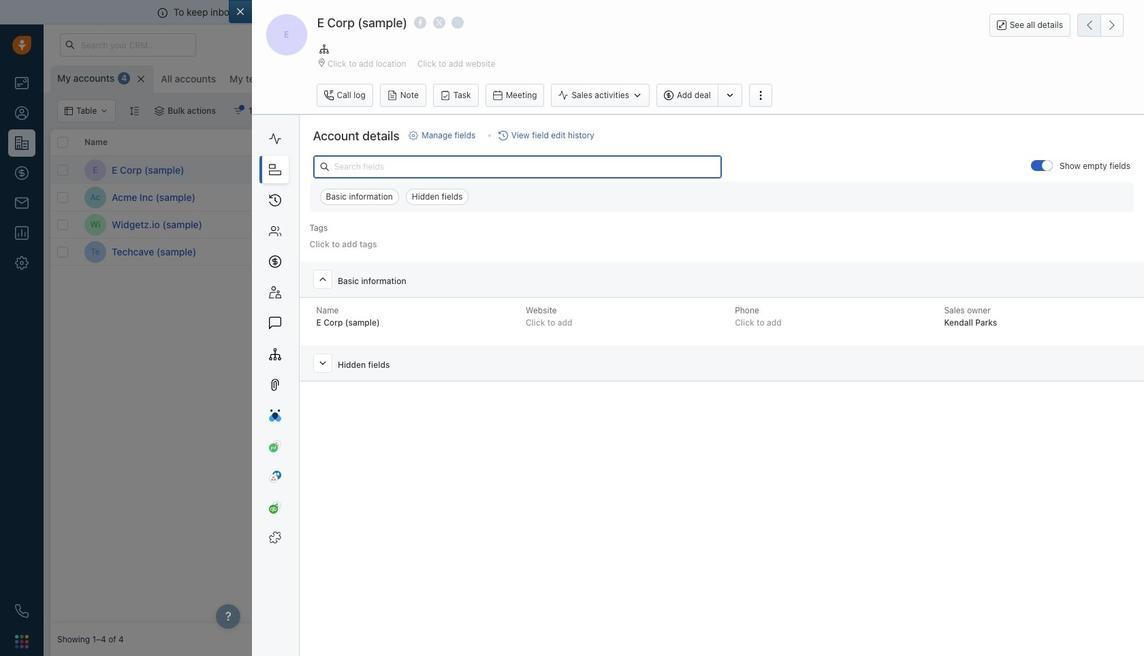 Task type: vqa. For each thing, say whether or not it's contained in the screenshot.
2nd row group from the right
yes



Task type: describe. For each thing, give the bounding box(es) containing it.
2 row group from the left
[[350, 157, 1138, 266]]

1 row group from the left
[[50, 157, 350, 266]]

freshworks switcher image
[[15, 635, 29, 649]]

Search fields text field
[[313, 155, 722, 178]]

j image
[[358, 159, 380, 181]]

l image
[[358, 186, 380, 208]]

close image
[[1124, 9, 1131, 16]]

Search your CRM... text field
[[60, 33, 196, 57]]



Task type: locate. For each thing, give the bounding box(es) containing it.
dialog
[[229, 0, 1145, 656]]

row
[[50, 129, 350, 157]]

row group
[[50, 157, 350, 266], [350, 157, 1138, 266]]

grid
[[50, 128, 1138, 624]]

phone element
[[8, 598, 35, 625]]

container_wx8msf4aqz5i3rn1 image
[[234, 106, 243, 116]]

cell
[[1066, 157, 1138, 183], [1066, 184, 1138, 211], [350, 211, 452, 238], [452, 211, 555, 238], [555, 211, 657, 238], [657, 211, 759, 238], [759, 211, 861, 238], [861, 211, 964, 238], [964, 211, 1066, 238], [1066, 211, 1138, 238], [1066, 239, 1138, 265]]

press space to select this row. row
[[50, 157, 350, 184], [350, 157, 1138, 184], [50, 184, 350, 211], [350, 184, 1138, 211], [50, 211, 350, 239], [350, 211, 1138, 239], [50, 239, 350, 266], [350, 239, 1138, 266]]

s image
[[358, 241, 380, 263]]

container_wx8msf4aqz5i3rn1 image
[[155, 106, 164, 116]]

phone image
[[15, 604, 29, 618]]



